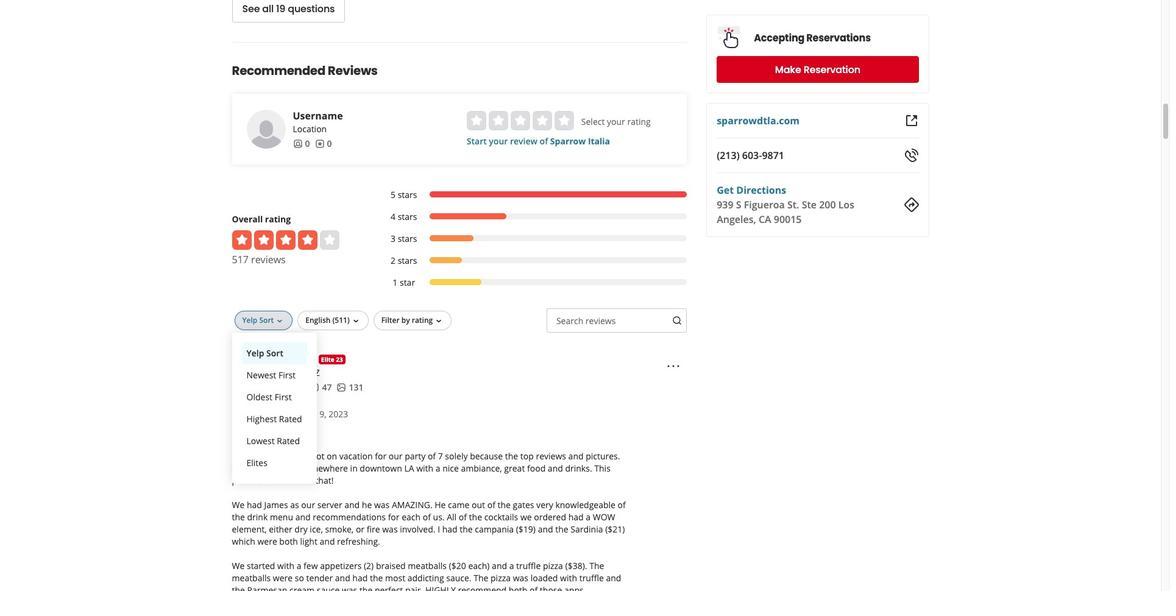 Task type: vqa. For each thing, say whether or not it's contained in the screenshot.
stars
yes



Task type: describe. For each thing, give the bounding box(es) containing it.
yelp sort button
[[242, 342, 307, 364]]

to
[[279, 463, 287, 474]]

elite
[[321, 355, 334, 364]]

i inside we had james as our server and he was amazing. he came out of the gates very knowledgeable of the drink menu and recommendations for each of us. all of the cocktails we ordered had a wow element, either dry ice, smoke, or fire was involved. i had the campania ($19) and the sardinia ($21) which were both light and refreshing.
[[438, 524, 440, 535]]

english (511) button
[[298, 311, 369, 330]]

we
[[520, 511, 532, 523]]

yelp sort for yelp sort button
[[247, 347, 283, 359]]

we for we had james as our server and he was amazing. he came out of the gates very knowledgeable of the drink menu and recommendations for each of us. all of the cocktails we ordered had a wow element, either dry ice, smoke, or fire was involved. i had the campania ($19) and the sardinia ($21) which were both light and refreshing.
[[232, 499, 245, 511]]

was right sauce
[[342, 585, 357, 591]]

elites button
[[242, 452, 307, 474]]

which
[[232, 536, 255, 547]]

sort for yelp sort button
[[266, 347, 283, 359]]

somewhere
[[301, 463, 348, 474]]

or
[[356, 524, 365, 535]]

by
[[401, 315, 410, 325]]

make reservation link
[[717, 56, 919, 83]]

0 vertical spatial pizza
[[543, 560, 563, 572]]

filter by rating button
[[373, 311, 452, 330]]

dinner
[[279, 450, 305, 462]]

elite 23 link
[[319, 355, 345, 364]]

reviews element for 0
[[315, 138, 332, 150]]

this
[[262, 450, 277, 462]]

oldest
[[247, 391, 272, 403]]

highly
[[425, 585, 456, 591]]

filter by rating
[[381, 315, 433, 325]]

erica r. link
[[278, 353, 314, 366]]

oldest first
[[247, 391, 292, 403]]

sauce.
[[446, 572, 471, 584]]

yelp for yelp sort dropdown button
[[242, 315, 257, 325]]

(213)
[[717, 149, 740, 162]]

with inside i chose this dinner spot on vacation for our party of 7 solely because the top reviews and pictures. we wanted to go somewhere in downtown la with a nice ambiance, great food and drinks. this place fell no short of that!
[[416, 463, 433, 474]]

was right fire
[[382, 524, 398, 535]]

parmesan
[[247, 585, 287, 591]]

because
[[470, 450, 503, 462]]

we had james as our server and he was amazing. he came out of the gates very knowledgeable of the drink menu and recommendations for each of us. all of the cocktails we ordered had a wow element, either dry ice, smoke, or fire was involved. i had the campania ($19) and the sardinia ($21) which were both light and refreshing.
[[232, 499, 626, 547]]

element,
[[232, 524, 267, 535]]

19
[[276, 2, 285, 16]]

and down the ($21)
[[606, 572, 621, 584]]

reservations
[[807, 31, 871, 45]]

menu image
[[666, 359, 681, 373]]

i inside i chose this dinner spot on vacation for our party of 7 solely because the top reviews and pictures. we wanted to go somewhere in downtown la with a nice ambiance, great food and drinks. this place fell no short of that!
[[232, 450, 234, 462]]

he
[[435, 499, 446, 511]]

1 horizontal spatial the
[[589, 560, 604, 572]]

all
[[262, 2, 274, 16]]

had inside we started with a few appetizers (2) braised meatballs ($20 each) and a truffle pizza ($38). the meatballs were so tender and had the most addicting sauce. the pizza was loaded with truffle and the parmesan cream sauce was the perfect pair. highly recommend both of those apps.
[[352, 572, 368, 584]]

az
[[310, 367, 320, 378]]

23
[[336, 355, 343, 364]]

each
[[402, 511, 421, 523]]

first for oldest first
[[275, 391, 292, 403]]

0 for 0 16 friends v2 icon
[[305, 138, 310, 149]]

photos
[[250, 428, 275, 438]]

downtown
[[360, 463, 402, 474]]

939
[[717, 198, 734, 211]]

lowest rated
[[247, 435, 300, 447]]

sauce
[[317, 585, 340, 591]]

7
[[438, 450, 443, 462]]

of right review
[[540, 135, 548, 147]]

he
[[362, 499, 372, 511]]

perfect
[[375, 585, 403, 591]]

and up dry
[[295, 511, 311, 523]]

rated for highest rated
[[279, 413, 302, 425]]

get directions link
[[717, 183, 786, 197]]

and down 'ice,'
[[320, 536, 335, 547]]

gates
[[513, 499, 534, 511]]

on
[[327, 450, 337, 462]]

16 review v2 image
[[315, 139, 325, 148]]

start your review of sparrow italia
[[467, 135, 610, 147]]

stars for 5 stars
[[398, 189, 417, 200]]

was left loaded
[[513, 572, 528, 584]]

few
[[304, 560, 318, 572]]

16 chevron down v2 image for filter by rating
[[434, 316, 444, 326]]

newest
[[247, 369, 276, 381]]

james
[[264, 499, 288, 511]]

all
[[447, 511, 457, 523]]

filter reviews by 1 star rating element
[[378, 277, 687, 289]]

47
[[322, 381, 332, 393]]

had up drink on the bottom left
[[247, 499, 262, 511]]

erica r.
[[278, 353, 314, 366]]

both inside we started with a few appetizers (2) braised meatballs ($20 each) and a truffle pizza ($38). the meatballs were so tender and had the most addicting sauce. the pizza was loaded with truffle and the parmesan cream sauce was the perfect pair. highly recommend both of those apps.
[[509, 585, 527, 591]]

food
[[527, 463, 546, 474]]

search image
[[672, 316, 682, 325]]

16 chevron down v2 image
[[351, 316, 361, 326]]

recommended reviews element
[[193, 42, 726, 591]]

knowledgeable
[[555, 499, 616, 511]]

0 vertical spatial meatballs
[[408, 560, 447, 572]]

in
[[350, 463, 358, 474]]

top
[[520, 450, 534, 462]]

place
[[232, 475, 253, 486]]

highest rated button
[[242, 408, 307, 430]]

rating for filter by rating
[[412, 315, 433, 325]]

involved.
[[400, 524, 435, 535]]

so
[[295, 572, 304, 584]]

of inside we started with a few appetizers (2) braised meatballs ($20 each) and a truffle pizza ($38). the meatballs were so tender and had the most addicting sauce. the pizza was loaded with truffle and the parmesan cream sauce was the perfect pair. highly recommend both of those apps.
[[530, 585, 538, 591]]

light
[[300, 536, 317, 547]]

select
[[581, 116, 605, 127]]

overall
[[232, 213, 263, 225]]

we inside i chose this dinner spot on vacation for our party of 7 solely because the top reviews and pictures. we wanted to go somewhere in downtown la with a nice ambiance, great food and drinks. this place fell no short of that!
[[232, 463, 245, 474]]

517
[[232, 253, 249, 266]]

reviews inside i chose this dinner spot on vacation for our party of 7 solely because the top reviews and pictures. we wanted to go somewhere in downtown la with a nice ambiance, great food and drinks. this place fell no short of that!
[[536, 450, 566, 462]]

had down all
[[442, 524, 458, 535]]

sort for yelp sort dropdown button
[[259, 315, 274, 325]]

review
[[510, 135, 538, 147]]

and right food
[[548, 463, 563, 474]]

figueroa
[[744, 198, 785, 211]]

photo of username image
[[247, 110, 286, 149]]

english (511)
[[306, 315, 350, 325]]

very
[[536, 499, 553, 511]]

of left "that!"
[[305, 475, 313, 486]]

drinks.
[[565, 463, 592, 474]]

elites
[[247, 457, 267, 469]]

friends element for 0
[[293, 138, 310, 150]]

2 stars
[[391, 255, 417, 266]]

italia
[[588, 135, 610, 147]]

the inside i chose this dinner spot on vacation for our party of 7 solely because the top reviews and pictures. we wanted to go somewhere in downtown la with a nice ambiance, great food and drinks. this place fell no short of that!
[[505, 450, 518, 462]]

stars for 3 stars
[[398, 233, 417, 244]]

1 vertical spatial pizza
[[491, 572, 511, 584]]

came
[[448, 499, 470, 511]]

get
[[717, 183, 734, 197]]

appetizers
[[320, 560, 362, 572]]

and up drinks.
[[568, 450, 584, 462]]

our inside i chose this dinner spot on vacation for our party of 7 solely because the top reviews and pictures. we wanted to go somewhere in downtown la with a nice ambiance, great food and drinks. this place fell no short of that!
[[389, 450, 403, 462]]

highest rated
[[247, 413, 302, 425]]

16 photos v2 image
[[337, 382, 346, 392]]

los
[[838, 198, 854, 211]]

newest first button
[[242, 364, 307, 386]]

r.
[[305, 353, 314, 366]]

4 star rating image
[[232, 230, 339, 250]]

started
[[247, 560, 275, 572]]

recommend
[[458, 585, 507, 591]]

stars for 2 stars
[[398, 255, 417, 266]]

fell
[[255, 475, 267, 486]]

friends element for 47
[[278, 381, 305, 394]]

24 directions v2 image
[[904, 197, 919, 212]]



Task type: locate. For each thing, give the bounding box(es) containing it.
rating up the 4 star rating image
[[265, 213, 291, 225]]

131
[[349, 381, 364, 393]]

solely
[[445, 450, 468, 462]]

username location
[[293, 109, 343, 135]]

gilbert,
[[278, 367, 307, 378]]

0 vertical spatial we
[[232, 463, 245, 474]]

start
[[467, 135, 487, 147]]

reviews element down "az"
[[310, 381, 332, 394]]

0 vertical spatial were
[[257, 536, 277, 547]]

yelp inside yelp sort dropdown button
[[242, 315, 257, 325]]

friends element
[[293, 138, 310, 150], [278, 381, 305, 394]]

2 we from the top
[[232, 499, 245, 511]]

16 chevron down v2 image right filter by rating
[[434, 316, 444, 326]]

had down knowledgeable
[[568, 511, 584, 523]]

a
[[436, 463, 440, 474], [586, 511, 591, 523], [297, 560, 301, 572], [509, 560, 514, 572]]

1 vertical spatial rating
[[265, 213, 291, 225]]

for up downtown
[[375, 450, 386, 462]]

both left those
[[509, 585, 527, 591]]

1 vertical spatial for
[[388, 511, 400, 523]]

lowest rated button
[[242, 430, 307, 452]]

1 horizontal spatial i
[[438, 524, 440, 535]]

1 vertical spatial the
[[474, 572, 488, 584]]

we inside we started with a few appetizers (2) braised meatballs ($20 each) and a truffle pizza ($38). the meatballs were so tender and had the most addicting sauce. the pizza was loaded with truffle and the parmesan cream sauce was the perfect pair. highly recommend both of those apps.
[[232, 560, 245, 572]]

0 horizontal spatial our
[[301, 499, 315, 511]]

4 stars
[[391, 211, 417, 222]]

reviews right search
[[586, 315, 616, 327]]

filter reviews by 5 stars rating element
[[378, 189, 687, 201]]

1 horizontal spatial 16 chevron down v2 image
[[434, 316, 444, 326]]

sort inside button
[[266, 347, 283, 359]]

lowest
[[247, 435, 275, 447]]

reviews down the 4 star rating image
[[251, 253, 286, 266]]

0 vertical spatial yelp sort
[[242, 315, 274, 325]]

overall rating
[[232, 213, 291, 225]]

the right ($38).
[[589, 560, 604, 572]]

2 stars from the top
[[398, 211, 417, 222]]

reviews element containing 47
[[310, 381, 332, 394]]

photo of erica r. image
[[232, 353, 271, 392]]

stars inside filter reviews by 5 stars rating element
[[398, 189, 417, 200]]

24 phone v2 image
[[904, 148, 919, 163]]

0 vertical spatial truffle
[[516, 560, 541, 572]]

2 0 from the left
[[327, 138, 332, 149]]

0 vertical spatial both
[[279, 536, 298, 547]]

4 stars from the top
[[398, 255, 417, 266]]

1 16 chevron down v2 image from the left
[[275, 316, 285, 326]]

0 horizontal spatial pizza
[[491, 572, 511, 584]]

a right each)
[[509, 560, 514, 572]]

1 vertical spatial our
[[301, 499, 315, 511]]

truffle up loaded
[[516, 560, 541, 572]]

friends element down gilbert,
[[278, 381, 305, 394]]

2 16 chevron down v2 image from the left
[[434, 316, 444, 326]]

16 review v2 image
[[310, 382, 320, 392]]

2 vertical spatial we
[[232, 560, 245, 572]]

1 vertical spatial yelp
[[247, 347, 264, 359]]

both inside we had james as our server and he was amazing. he came out of the gates very knowledgeable of the drink menu and recommendations for each of us. all of the cocktails we ordered had a wow element, either dry ice, smoke, or fire was involved. i had the campania ($19) and the sardinia ($21) which were both light and refreshing.
[[279, 536, 298, 547]]

rated up the dinner
[[277, 435, 300, 447]]

2 horizontal spatial reviews
[[586, 315, 616, 327]]

menu
[[270, 511, 293, 523]]

16 friends v2 image for 0
[[293, 139, 303, 148]]

a left few
[[297, 560, 301, 572]]

16 friends v2 image
[[293, 139, 303, 148], [278, 382, 288, 392]]

1 0 from the left
[[305, 138, 310, 149]]

2
[[391, 255, 396, 266]]

select your rating
[[581, 116, 651, 127]]

both down either
[[279, 536, 298, 547]]

spot
[[307, 450, 325, 462]]

were left the so
[[273, 572, 293, 584]]

rating for select your rating
[[627, 116, 651, 127]]

1 horizontal spatial truffle
[[579, 572, 604, 584]]

0 horizontal spatial 0
[[305, 138, 310, 149]]

sparrowdtla.com link
[[717, 114, 800, 127]]

0 horizontal spatial reviews
[[251, 253, 286, 266]]

for inside i chose this dinner spot on vacation for our party of 7 solely because the top reviews and pictures. we wanted to go somewhere in downtown la with a nice ambiance, great food and drinks. this place fell no short of that!
[[375, 450, 386, 462]]

st.
[[787, 198, 799, 211]]

we down place
[[232, 499, 245, 511]]

we left started
[[232, 560, 245, 572]]

1 horizontal spatial for
[[388, 511, 400, 523]]

reviews element down location
[[315, 138, 332, 150]]

pizza up the recommend
[[491, 572, 511, 584]]

this
[[594, 463, 611, 474]]

stars right 4
[[398, 211, 417, 222]]

a up sardinia
[[586, 511, 591, 523]]

1
[[393, 277, 398, 288]]

of left 'us.'
[[423, 511, 431, 523]]

0 vertical spatial sort
[[259, 315, 274, 325]]

first down newest first button
[[275, 391, 292, 403]]

was right he
[[374, 499, 390, 511]]

were
[[257, 536, 277, 547], [273, 572, 293, 584]]

None radio
[[467, 111, 486, 130], [533, 111, 552, 130], [555, 111, 574, 130], [467, 111, 486, 130], [533, 111, 552, 130], [555, 111, 574, 130]]

for left each
[[388, 511, 400, 523]]

our inside we had james as our server and he was amazing. he came out of the gates very knowledgeable of the drink menu and recommendations for each of us. all of the cocktails we ordered had a wow element, either dry ice, smoke, or fire was involved. i had the campania ($19) and the sardinia ($21) which were both light and refreshing.
[[301, 499, 315, 511]]

3 stars from the top
[[398, 233, 417, 244]]

of right all
[[459, 511, 467, 523]]

for inside we had james as our server and he was amazing. he came out of the gates very knowledgeable of the drink menu and recommendations for each of us. all of the cocktails we ordered had a wow element, either dry ice, smoke, or fire was involved. i had the campania ($19) and the sardinia ($21) which were both light and refreshing.
[[388, 511, 400, 523]]

and up recommendations
[[344, 499, 360, 511]]

ordered
[[534, 511, 566, 523]]

1 horizontal spatial both
[[509, 585, 527, 591]]

refreshing.
[[337, 536, 380, 547]]

make reservation
[[775, 62, 860, 76]]

with up apps.
[[560, 572, 577, 584]]

0 vertical spatial the
[[589, 560, 604, 572]]

0 vertical spatial i
[[232, 450, 234, 462]]

rated inside button
[[279, 413, 302, 425]]

stars right 5
[[398, 189, 417, 200]]

reviews element
[[315, 138, 332, 150], [310, 381, 332, 394]]

yelp up newest
[[247, 347, 264, 359]]

rating element
[[467, 111, 574, 130]]

16 chevron down v2 image up yelp sort button
[[275, 316, 285, 326]]

stars inside filter reviews by 4 stars rating element
[[398, 211, 417, 222]]

we up place
[[232, 463, 245, 474]]

0 vertical spatial first
[[278, 369, 296, 381]]

elite 23 gilbert, az
[[278, 355, 343, 378]]

we inside we had james as our server and he was amazing. he came out of the gates very knowledgeable of the drink menu and recommendations for each of us. all of the cocktails we ordered had a wow element, either dry ice, smoke, or fire was involved. i had the campania ($19) and the sardinia ($21) which were both light and refreshing.
[[232, 499, 245, 511]]

sort up newest first button
[[266, 347, 283, 359]]

our right the as
[[301, 499, 315, 511]]

0 horizontal spatial i
[[232, 450, 234, 462]]

347
[[290, 381, 305, 393]]

accepting
[[754, 31, 805, 45]]

a inside i chose this dinner spot on vacation for our party of 7 solely because the top reviews and pictures. we wanted to go somewhere in downtown la with a nice ambiance, great food and drinks. this place fell no short of that!
[[436, 463, 440, 474]]

0 vertical spatial rated
[[279, 413, 302, 425]]

sep
[[303, 408, 317, 420]]

first
[[278, 369, 296, 381], [275, 391, 292, 403]]

truffle up apps.
[[579, 572, 604, 584]]

reviews element containing 0
[[315, 138, 332, 150]]

your for start
[[489, 135, 508, 147]]

0 for 16 review v2 icon
[[327, 138, 332, 149]]

16 friends v2 image for 347
[[278, 382, 288, 392]]

reviews element for 347
[[310, 381, 332, 394]]

friends element containing 347
[[278, 381, 305, 394]]

and down "ordered"
[[538, 524, 553, 535]]

stars inside filter reviews by 3 stars rating element
[[398, 233, 417, 244]]

  text field inside recommended reviews element
[[547, 308, 687, 333]]

0 vertical spatial reviews element
[[315, 138, 332, 150]]

16 friends v2 image down location
[[293, 139, 303, 148]]

first for newest first
[[278, 369, 296, 381]]

with down party
[[416, 463, 433, 474]]

0 vertical spatial your
[[607, 116, 625, 127]]

apps.
[[564, 585, 586, 591]]

1 vertical spatial meatballs
[[232, 572, 271, 584]]

0 left 16 review v2 icon
[[305, 138, 310, 149]]

0 horizontal spatial your
[[489, 135, 508, 147]]

3 we from the top
[[232, 560, 245, 572]]

yelp up yelp sort button
[[242, 315, 257, 325]]

0 horizontal spatial 16 chevron down v2 image
[[275, 316, 285, 326]]

1 we from the top
[[232, 463, 245, 474]]

us.
[[433, 511, 445, 523]]

a down 7
[[436, 463, 440, 474]]

1 vertical spatial we
[[232, 499, 245, 511]]

ca
[[759, 213, 771, 226]]

recommended
[[232, 62, 325, 79]]

yelp sort inside dropdown button
[[242, 315, 274, 325]]

yelp sort up newest
[[247, 347, 283, 359]]

were inside we had james as our server and he was amazing. he came out of the gates very knowledgeable of the drink menu and recommendations for each of us. all of the cocktails we ordered had a wow element, either dry ice, smoke, or fire was involved. i had the campania ($19) and the sardinia ($21) which were both light and refreshing.
[[257, 536, 277, 547]]

first down 'erica'
[[278, 369, 296, 381]]

1 vertical spatial truffle
[[579, 572, 604, 584]]

sardinia
[[571, 524, 603, 535]]

search
[[556, 315, 583, 327]]

0 vertical spatial rating
[[627, 116, 651, 127]]

filter
[[381, 315, 400, 325]]

yelp for yelp sort button
[[247, 347, 264, 359]]

first inside button
[[275, 391, 292, 403]]

16 chevron down v2 image inside filter by rating dropdown button
[[434, 316, 444, 326]]

rating
[[627, 116, 651, 127], [265, 213, 291, 225], [412, 315, 433, 325]]

1 vertical spatial sort
[[266, 347, 283, 359]]

stars right '2'
[[398, 255, 417, 266]]

with
[[416, 463, 433, 474], [277, 560, 294, 572], [560, 572, 577, 584]]

1 horizontal spatial reviews
[[536, 450, 566, 462]]

1 horizontal spatial your
[[607, 116, 625, 127]]

1 horizontal spatial 0
[[327, 138, 332, 149]]

username
[[293, 109, 343, 122]]

with left few
[[277, 560, 294, 572]]

english
[[306, 315, 331, 325]]

1 horizontal spatial rating
[[412, 315, 433, 325]]

rating right select
[[627, 116, 651, 127]]

were inside we started with a few appetizers (2) braised meatballs ($20 each) and a truffle pizza ($38). the meatballs were so tender and had the most addicting sauce. the pizza was loaded with truffle and the parmesan cream sauce was the perfect pair. highly recommend both of those apps.
[[273, 572, 293, 584]]

wanted
[[247, 463, 276, 474]]

braised
[[376, 560, 406, 572]]

1 horizontal spatial our
[[389, 450, 403, 462]]

meatballs down started
[[232, 572, 271, 584]]

1 horizontal spatial with
[[416, 463, 433, 474]]

2 horizontal spatial with
[[560, 572, 577, 584]]

we for we started with a few appetizers (2) braised meatballs ($20 each) and a truffle pizza ($38). the meatballs were so tender and had the most addicting sauce. the pizza was loaded with truffle and the parmesan cream sauce was the perfect pair. highly recommend both of those apps.
[[232, 560, 245, 572]]

0 vertical spatial friends element
[[293, 138, 310, 150]]

stars for 4 stars
[[398, 211, 417, 222]]

had down (2)
[[352, 572, 368, 584]]

and down "appetizers"
[[335, 572, 350, 584]]

newest first
[[247, 369, 296, 381]]

out
[[472, 499, 485, 511]]

of right out
[[487, 499, 495, 511]]

see all 19 questions
[[242, 2, 335, 16]]

2 vertical spatial reviews
[[536, 450, 566, 462]]

see
[[242, 2, 260, 16]]

1 horizontal spatial meatballs
[[408, 560, 447, 572]]

filter reviews by 3 stars rating element
[[378, 233, 687, 245]]

(213) 603-9871
[[717, 149, 784, 162]]

a inside we had james as our server and he was amazing. he came out of the gates very knowledgeable of the drink menu and recommendations for each of us. all of the cocktails we ordered had a wow element, either dry ice, smoke, or fire was involved. i had the campania ($19) and the sardinia ($21) which were both light and refreshing.
[[586, 511, 591, 523]]

0 horizontal spatial with
[[277, 560, 294, 572]]

16 chevron down v2 image for yelp sort
[[275, 316, 285, 326]]

  text field
[[547, 308, 687, 333]]

0 vertical spatial 16 friends v2 image
[[293, 139, 303, 148]]

filter reviews by 4 stars rating element
[[378, 211, 687, 223]]

the
[[589, 560, 604, 572], [474, 572, 488, 584]]

friends element containing 0
[[293, 138, 310, 150]]

1 vertical spatial both
[[509, 585, 527, 591]]

rated inside "button"
[[277, 435, 300, 447]]

1 vertical spatial 16 friends v2 image
[[278, 382, 288, 392]]

amazing.
[[392, 499, 433, 511]]

stars right 3
[[398, 233, 417, 244]]

chose
[[236, 450, 260, 462]]

1 stars from the top
[[398, 189, 417, 200]]

erica
[[278, 353, 302, 366]]

oldest first button
[[242, 386, 307, 408]]

ste
[[802, 198, 817, 211]]

rated left sep
[[279, 413, 302, 425]]

your right start
[[489, 135, 508, 147]]

cocktails
[[484, 511, 518, 523]]

1 star
[[393, 277, 415, 288]]

yelp sort for yelp sort dropdown button
[[242, 315, 274, 325]]

yelp sort
[[242, 315, 274, 325], [247, 347, 283, 359]]

reviews for 517 reviews
[[251, 253, 286, 266]]

1 vertical spatial were
[[273, 572, 293, 584]]

your for select
[[607, 116, 625, 127]]

16 friends v2 image left 347
[[278, 382, 288, 392]]

your right select
[[607, 116, 625, 127]]

16 chevron down v2 image inside yelp sort dropdown button
[[275, 316, 285, 326]]

0 horizontal spatial the
[[474, 572, 488, 584]]

cream
[[290, 585, 315, 591]]

of up the ($21)
[[618, 499, 626, 511]]

and right each)
[[492, 560, 507, 572]]

first inside button
[[278, 369, 296, 381]]

0 horizontal spatial both
[[279, 536, 298, 547]]

meatballs up addicting
[[408, 560, 447, 572]]

rating right by
[[412, 315, 433, 325]]

1 vertical spatial i
[[438, 524, 440, 535]]

1 horizontal spatial 16 friends v2 image
[[293, 139, 303, 148]]

2 horizontal spatial rating
[[627, 116, 651, 127]]

yelp sort inside button
[[247, 347, 283, 359]]

sort up yelp sort button
[[259, 315, 274, 325]]

1 horizontal spatial pizza
[[543, 560, 563, 572]]

were down either
[[257, 536, 277, 547]]

la
[[404, 463, 414, 474]]

0 vertical spatial reviews
[[251, 253, 286, 266]]

1 vertical spatial your
[[489, 135, 508, 147]]

9 photos
[[244, 428, 275, 438]]

stars inside filter reviews by 2 stars rating element
[[398, 255, 417, 266]]

(2)
[[364, 560, 374, 572]]

0 vertical spatial yelp
[[242, 315, 257, 325]]

5 star rating image
[[232, 408, 298, 420]]

yelp sort up yelp sort button
[[242, 315, 274, 325]]

the
[[505, 450, 518, 462], [498, 499, 511, 511], [232, 511, 245, 523], [469, 511, 482, 523], [460, 524, 473, 535], [555, 524, 568, 535], [370, 572, 383, 584], [232, 585, 245, 591], [360, 585, 373, 591]]

friends element down location
[[293, 138, 310, 150]]

server
[[317, 499, 342, 511]]

was
[[374, 499, 390, 511], [382, 524, 398, 535], [513, 572, 528, 584], [342, 585, 357, 591]]

rating inside dropdown button
[[412, 315, 433, 325]]

reviews up food
[[536, 450, 566, 462]]

0 horizontal spatial truffle
[[516, 560, 541, 572]]

sort inside dropdown button
[[259, 315, 274, 325]]

photos element
[[337, 381, 364, 394]]

2 vertical spatial with
[[560, 572, 577, 584]]

of left 7
[[428, 450, 436, 462]]

nice
[[443, 463, 459, 474]]

1 vertical spatial with
[[277, 560, 294, 572]]

0 horizontal spatial 16 friends v2 image
[[278, 382, 288, 392]]

4
[[391, 211, 396, 222]]

1 vertical spatial first
[[275, 391, 292, 403]]

0 horizontal spatial for
[[375, 450, 386, 462]]

0 horizontal spatial meatballs
[[232, 572, 271, 584]]

24 external link v2 image
[[904, 113, 919, 128]]

1 vertical spatial reviews
[[586, 315, 616, 327]]

angeles,
[[717, 213, 756, 226]]

rated
[[279, 413, 302, 425], [277, 435, 300, 447]]

None radio
[[489, 111, 508, 130], [511, 111, 530, 130], [489, 111, 508, 130], [511, 111, 530, 130]]

16 chevron down v2 image
[[275, 316, 285, 326], [434, 316, 444, 326]]

stars
[[398, 189, 417, 200], [398, 211, 417, 222], [398, 233, 417, 244], [398, 255, 417, 266]]

1 vertical spatial rated
[[277, 435, 300, 447]]

that!
[[315, 475, 334, 486]]

0 vertical spatial for
[[375, 450, 386, 462]]

pizza up loaded
[[543, 560, 563, 572]]

dry
[[295, 524, 308, 535]]

our
[[389, 450, 403, 462], [301, 499, 315, 511]]

reviews for search reviews
[[586, 315, 616, 327]]

1 vertical spatial reviews element
[[310, 381, 332, 394]]

0 right 16 review v2 icon
[[327, 138, 332, 149]]

0 horizontal spatial rating
[[265, 213, 291, 225]]

i left chose
[[232, 450, 234, 462]]

rated for lowest rated
[[277, 435, 300, 447]]

most
[[385, 572, 405, 584]]

9871
[[762, 149, 784, 162]]

9
[[244, 428, 248, 438]]

our up downtown
[[389, 450, 403, 462]]

meatballs
[[408, 560, 447, 572], [232, 572, 271, 584]]

2 vertical spatial rating
[[412, 315, 433, 325]]

0 vertical spatial with
[[416, 463, 433, 474]]

the up the recommend
[[474, 572, 488, 584]]

0 vertical spatial our
[[389, 450, 403, 462]]

1 vertical spatial yelp sort
[[247, 347, 283, 359]]

filter reviews by 2 stars rating element
[[378, 255, 687, 267]]

i down 'us.'
[[438, 524, 440, 535]]

(no rating) image
[[467, 111, 574, 130]]

make
[[775, 62, 801, 76]]

1 vertical spatial friends element
[[278, 381, 305, 394]]

of down loaded
[[530, 585, 538, 591]]

yelp inside yelp sort button
[[247, 347, 264, 359]]



